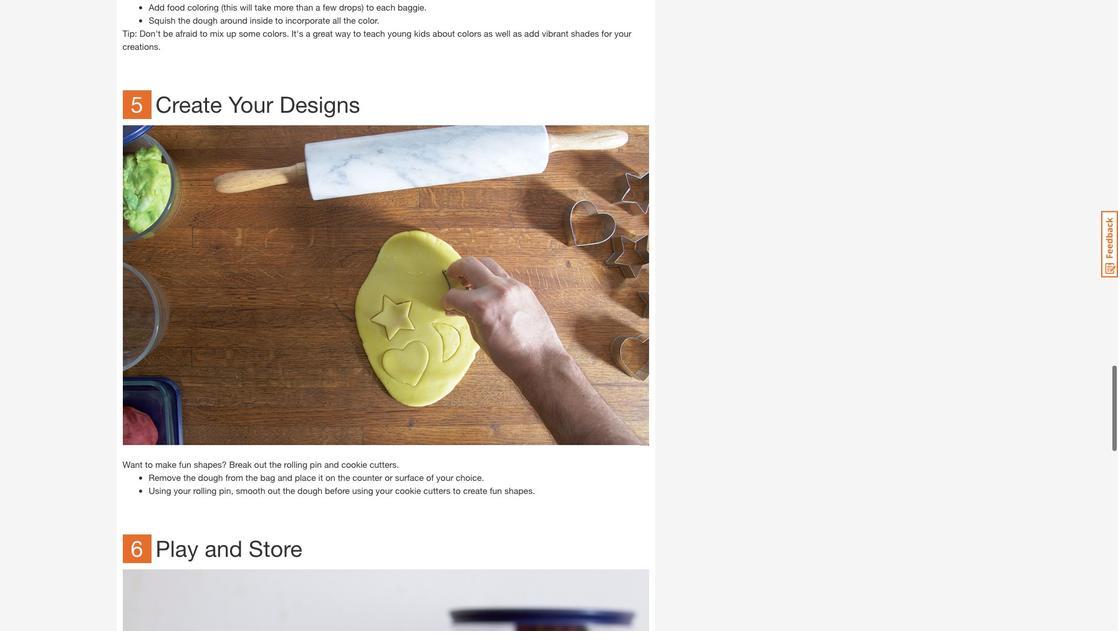 Task type: locate. For each thing, give the bounding box(es) containing it.
the down shapes?
[[183, 473, 196, 483]]

1 vertical spatial rolling
[[193, 486, 217, 496]]

rolling
[[284, 460, 307, 470], [193, 486, 217, 496]]

from
[[225, 473, 243, 483]]

counter
[[353, 473, 382, 483]]

1 as from the left
[[484, 28, 493, 38]]

tip:
[[123, 28, 137, 38]]

1 vertical spatial cookie
[[395, 486, 421, 496]]

kids
[[414, 28, 430, 38]]

2 horizontal spatial and
[[324, 460, 339, 470]]

1 horizontal spatial rolling
[[284, 460, 307, 470]]

and
[[324, 460, 339, 470], [278, 473, 292, 483], [205, 536, 243, 563]]

create your designs
[[156, 91, 360, 118]]

the right on
[[338, 473, 350, 483]]

and right play
[[205, 536, 243, 563]]

about
[[433, 28, 455, 38]]

0 horizontal spatial fun
[[179, 460, 191, 470]]

cutters.
[[370, 460, 399, 470]]

fun right create
[[490, 486, 502, 496]]

rolling left pin,
[[193, 486, 217, 496]]

before
[[325, 486, 350, 496]]

cookie down surface in the bottom of the page
[[395, 486, 421, 496]]

your down "or"
[[376, 486, 393, 496]]

0 vertical spatial a
[[316, 2, 320, 12]]

for
[[602, 28, 612, 38]]

0 vertical spatial dough
[[193, 15, 218, 25]]

1 vertical spatial a
[[306, 28, 310, 38]]

0 horizontal spatial out
[[254, 460, 267, 470]]

the right all
[[343, 15, 356, 25]]

fun right the make
[[179, 460, 191, 470]]

a right 'it's'
[[306, 28, 310, 38]]

0 vertical spatial and
[[324, 460, 339, 470]]

each
[[376, 2, 395, 12]]

the
[[178, 15, 190, 25], [343, 15, 356, 25], [269, 460, 282, 470], [183, 473, 196, 483], [246, 473, 258, 483], [338, 473, 350, 483], [283, 486, 295, 496]]

out up bag
[[254, 460, 267, 470]]

want
[[123, 460, 143, 470]]

0 vertical spatial cookie
[[341, 460, 367, 470]]

your right for
[[614, 28, 632, 38]]

as
[[484, 28, 493, 38], [513, 28, 522, 38]]

mix
[[210, 28, 224, 38]]

color.
[[358, 15, 379, 25]]

1 vertical spatial and
[[278, 473, 292, 483]]

1 horizontal spatial a
[[316, 2, 320, 12]]

to left create
[[453, 486, 461, 496]]

shades
[[571, 28, 599, 38]]

create
[[463, 486, 487, 496]]

out down bag
[[268, 486, 280, 496]]

and up on
[[324, 460, 339, 470]]

dough
[[193, 15, 218, 25], [198, 473, 223, 483], [298, 486, 322, 496]]

to up the color.
[[366, 2, 374, 12]]

the down place
[[283, 486, 295, 496]]

out
[[254, 460, 267, 470], [268, 486, 280, 496]]

up
[[226, 28, 236, 38]]

to right want
[[145, 460, 153, 470]]

dough down coloring
[[193, 15, 218, 25]]

0 vertical spatial rolling
[[284, 460, 307, 470]]

your right of
[[436, 473, 453, 483]]

to
[[366, 2, 374, 12], [275, 15, 283, 25], [200, 28, 208, 38], [353, 28, 361, 38], [145, 460, 153, 470], [453, 486, 461, 496]]

1 horizontal spatial as
[[513, 28, 522, 38]]

afraid
[[175, 28, 197, 38]]

0 horizontal spatial rolling
[[193, 486, 217, 496]]

2 vertical spatial and
[[205, 536, 243, 563]]

colors
[[457, 28, 481, 38]]

create
[[156, 91, 222, 118]]

as left add
[[513, 28, 522, 38]]

fun
[[179, 460, 191, 470], [490, 486, 502, 496]]

a
[[316, 2, 320, 12], [306, 28, 310, 38]]

colors.
[[263, 28, 289, 38]]

store
[[249, 536, 302, 563]]

1 horizontal spatial fun
[[490, 486, 502, 496]]

young
[[388, 28, 412, 38]]

dough down shapes?
[[198, 473, 223, 483]]

be
[[163, 28, 173, 38]]

squish
[[149, 15, 176, 25]]

pizza, the earth and other shapes are made out of play dough. image
[[123, 570, 649, 632]]

a left few
[[316, 2, 320, 12]]

rolling up place
[[284, 460, 307, 470]]

surface
[[395, 473, 424, 483]]

and right bag
[[278, 473, 292, 483]]

don't
[[140, 28, 161, 38]]

your inside add food coloring (this will take more than a few drops) to each baggie. squish the dough around inside to incorporate all the color. tip: don't be afraid to mix up some colors. it's a great way to teach young kids about colors as well as add vibrant shades for your creations.
[[614, 28, 632, 38]]

1 vertical spatial fun
[[490, 486, 502, 496]]

dough down place
[[298, 486, 322, 496]]

2 as from the left
[[513, 28, 522, 38]]

0 horizontal spatial as
[[484, 28, 493, 38]]

1 vertical spatial out
[[268, 486, 280, 496]]

the up afraid on the left of page
[[178, 15, 190, 25]]

make
[[155, 460, 177, 470]]

teach
[[363, 28, 385, 38]]

0 vertical spatial out
[[254, 460, 267, 470]]

1 horizontal spatial cookie
[[395, 486, 421, 496]]

your
[[614, 28, 632, 38], [436, 473, 453, 483], [174, 486, 191, 496], [376, 486, 393, 496]]

take
[[255, 2, 271, 12]]

as left well on the left top
[[484, 28, 493, 38]]

cookie up counter
[[341, 460, 367, 470]]

few
[[323, 2, 337, 12]]

add
[[524, 28, 539, 38]]

cookie
[[341, 460, 367, 470], [395, 486, 421, 496]]

1 horizontal spatial and
[[278, 473, 292, 483]]

creations.
[[123, 41, 161, 51]]

play and store
[[156, 536, 302, 563]]



Task type: describe. For each thing, give the bounding box(es) containing it.
to left mix
[[200, 28, 208, 38]]

or
[[385, 473, 393, 483]]

pin
[[310, 460, 322, 470]]

5
[[131, 91, 143, 118]]

smooth
[[236, 486, 265, 496]]

dough inside add food coloring (this will take more than a few drops) to each baggie. squish the dough around inside to incorporate all the color. tip: don't be afraid to mix up some colors. it's a great way to teach young kids about colors as well as add vibrant shades for your creations.
[[193, 15, 218, 25]]

place
[[295, 473, 316, 483]]

inside
[[250, 15, 273, 25]]

a person uses a cookie cutter to make shapes in dough. image
[[123, 125, 649, 446]]

0 horizontal spatial a
[[306, 28, 310, 38]]

(this
[[221, 2, 237, 12]]

than
[[296, 2, 313, 12]]

some
[[239, 28, 260, 38]]

well
[[495, 28, 510, 38]]

on
[[326, 473, 335, 483]]

to right way on the left
[[353, 28, 361, 38]]

it's
[[292, 28, 303, 38]]

your
[[228, 91, 273, 118]]

using
[[352, 486, 373, 496]]

the up smooth
[[246, 473, 258, 483]]

break
[[229, 460, 252, 470]]

add
[[149, 2, 165, 12]]

drops)
[[339, 2, 364, 12]]

0 horizontal spatial cookie
[[341, 460, 367, 470]]

of
[[426, 473, 434, 483]]

2 vertical spatial dough
[[298, 486, 322, 496]]

all
[[332, 15, 341, 25]]

cutters
[[423, 486, 451, 496]]

the up bag
[[269, 460, 282, 470]]

it
[[318, 473, 323, 483]]

add food coloring (this will take more than a few drops) to each baggie. squish the dough around inside to incorporate all the color. tip: don't be afraid to mix up some colors. it's a great way to teach young kids about colors as well as add vibrant shades for your creations.
[[123, 2, 632, 51]]

shapes?
[[194, 460, 227, 470]]

0 horizontal spatial and
[[205, 536, 243, 563]]

6
[[131, 536, 143, 563]]

will
[[240, 2, 252, 12]]

pin,
[[219, 486, 233, 496]]

great
[[313, 28, 333, 38]]

0 vertical spatial fun
[[179, 460, 191, 470]]

designs
[[279, 91, 360, 118]]

want to make fun shapes? break out the rolling pin and cookie cutters. remove the dough from the bag and place it on the counter or surface of your choice. using your rolling pin, smooth out the dough before using your cookie cutters to create fun shapes.
[[123, 460, 535, 496]]

incorporate
[[285, 15, 330, 25]]

to up colors.
[[275, 15, 283, 25]]

baggie.
[[398, 2, 427, 12]]

your down the remove
[[174, 486, 191, 496]]

way
[[335, 28, 351, 38]]

vibrant
[[542, 28, 569, 38]]

food
[[167, 2, 185, 12]]

more
[[274, 2, 294, 12]]

using
[[149, 486, 171, 496]]

around
[[220, 15, 247, 25]]

choice.
[[456, 473, 484, 483]]

shapes.
[[505, 486, 535, 496]]

play
[[156, 536, 198, 563]]

feedback link image
[[1101, 211, 1118, 278]]

remove
[[149, 473, 181, 483]]

1 vertical spatial dough
[[198, 473, 223, 483]]

coloring
[[187, 2, 219, 12]]

bag
[[260, 473, 275, 483]]

1 horizontal spatial out
[[268, 486, 280, 496]]



Task type: vqa. For each thing, say whether or not it's contained in the screenshot.
the 39
no



